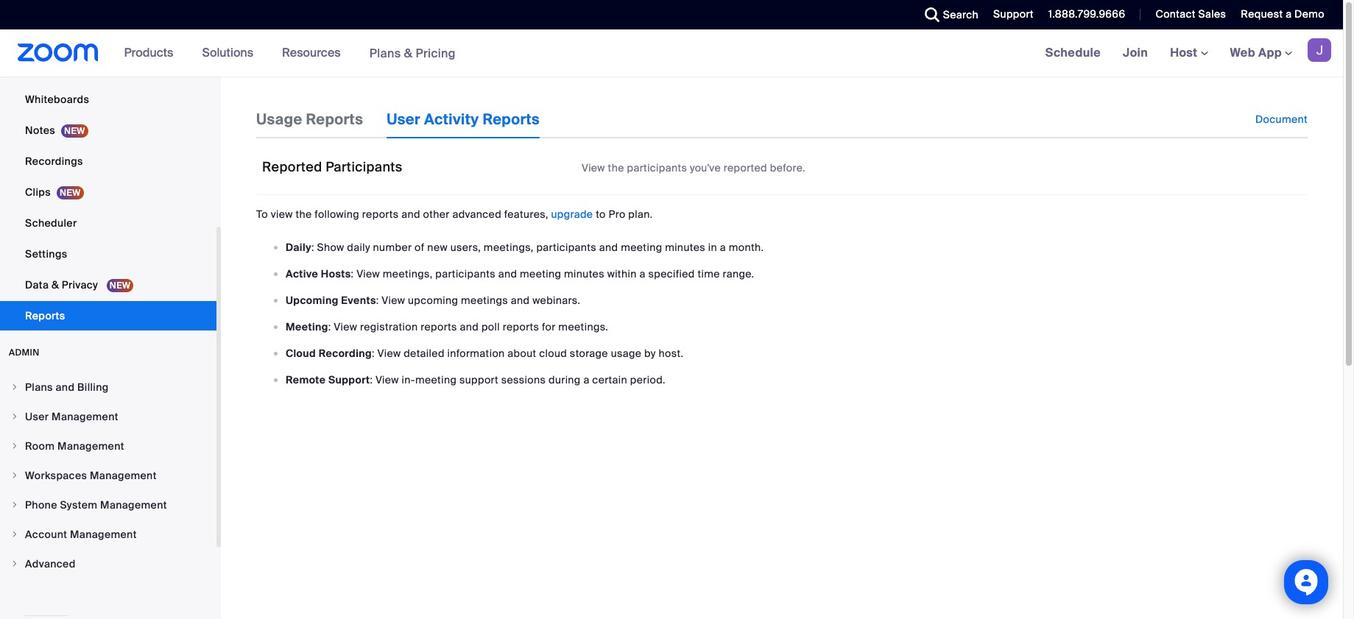 Task type: locate. For each thing, give the bounding box(es) containing it.
management inside "menu item"
[[90, 469, 157, 482]]

view for meetings
[[382, 294, 405, 307]]

0 horizontal spatial user
[[25, 410, 49, 424]]

1 horizontal spatial &
[[404, 45, 413, 61]]

4 right image from the top
[[10, 560, 19, 569]]

upgrade link
[[551, 208, 593, 221]]

management up advanced menu item
[[70, 528, 137, 541]]

1 horizontal spatial meeting
[[520, 267, 562, 281]]

2 right image from the top
[[10, 442, 19, 451]]

1 horizontal spatial minutes
[[665, 241, 706, 254]]

reports up the about
[[503, 320, 539, 334]]

plans for plans & pricing
[[370, 45, 401, 61]]

new
[[428, 241, 448, 254]]

1 right image from the top
[[10, 413, 19, 421]]

reported
[[724, 161, 768, 175]]

recordings
[[25, 155, 83, 168]]

right image inside room management menu item
[[10, 442, 19, 451]]

0 vertical spatial meetings,
[[484, 241, 534, 254]]

0 horizontal spatial reports
[[362, 208, 399, 221]]

user activity reports link
[[387, 100, 540, 138]]

show
[[317, 241, 344, 254]]

zoom logo image
[[18, 43, 98, 62]]

management down room management menu item
[[90, 469, 157, 482]]

banner
[[0, 29, 1344, 77]]

upcoming events : view upcoming meetings and webinars.
[[286, 294, 581, 307]]

whiteboards link
[[0, 85, 217, 114]]

: left in-
[[370, 373, 373, 387]]

following
[[315, 208, 360, 221]]

user for user management
[[25, 410, 49, 424]]

participants
[[627, 161, 687, 175], [537, 241, 597, 254], [436, 267, 496, 281]]

personal menu menu
[[0, 0, 217, 332]]

reports up reported participants
[[306, 110, 363, 129]]

view the participants you've reported before.
[[582, 161, 806, 175]]

& for privacy
[[51, 278, 59, 292]]

right image left account
[[10, 530, 19, 539]]

0 horizontal spatial reports
[[25, 309, 65, 323]]

meeting up within
[[621, 241, 663, 254]]

1 vertical spatial meeting
[[520, 267, 562, 281]]

0 vertical spatial right image
[[10, 413, 19, 421]]

1 vertical spatial meetings,
[[383, 267, 433, 281]]

active
[[286, 267, 318, 281]]

& inside data & privacy link
[[51, 278, 59, 292]]

search button
[[914, 0, 983, 29]]

daily
[[347, 241, 370, 254]]

a right during
[[584, 373, 590, 387]]

0 vertical spatial user
[[387, 110, 421, 129]]

user left activity
[[387, 110, 421, 129]]

user for user activity reports
[[387, 110, 421, 129]]

right image left the advanced
[[10, 560, 19, 569]]

notes link
[[0, 116, 217, 145]]

products button
[[124, 29, 180, 77]]

usage reports
[[256, 110, 363, 129]]

advanced menu item
[[0, 550, 217, 578]]

1 vertical spatial &
[[51, 278, 59, 292]]

2 vertical spatial meeting
[[415, 373, 457, 387]]

specified
[[649, 267, 695, 281]]

right image
[[10, 383, 19, 392], [10, 471, 19, 480], [10, 501, 19, 510], [10, 560, 19, 569]]

meeting down the daily : show daily number of new users, meetings, participants and meeting minutes in a month.
[[520, 267, 562, 281]]

right image
[[10, 413, 19, 421], [10, 442, 19, 451], [10, 530, 19, 539]]

support down the recording
[[329, 373, 370, 387]]

personal devices
[[25, 62, 113, 75]]

reports
[[362, 208, 399, 221], [421, 320, 457, 334], [503, 320, 539, 334]]

: for support
[[370, 373, 373, 387]]

for
[[542, 320, 556, 334]]

0 vertical spatial meeting
[[621, 241, 663, 254]]

0 horizontal spatial &
[[51, 278, 59, 292]]

join
[[1123, 45, 1149, 60]]

2 vertical spatial participants
[[436, 267, 496, 281]]

a left demo
[[1286, 7, 1292, 21]]

app
[[1259, 45, 1282, 60]]

meetings navigation
[[1035, 29, 1344, 77]]

0 horizontal spatial minutes
[[564, 267, 605, 281]]

view down daily
[[357, 267, 380, 281]]

reports right activity
[[483, 110, 540, 129]]

: for recording
[[372, 347, 375, 360]]

2 right image from the top
[[10, 471, 19, 480]]

3 right image from the top
[[10, 530, 19, 539]]

0 vertical spatial the
[[608, 161, 625, 175]]

: down registration
[[372, 347, 375, 360]]

usage
[[611, 347, 642, 360]]

search
[[943, 8, 979, 21]]

& right data
[[51, 278, 59, 292]]

support link
[[983, 0, 1038, 29], [994, 7, 1034, 21]]

privacy
[[62, 278, 98, 292]]

2 horizontal spatial participants
[[627, 161, 687, 175]]

period.
[[630, 373, 666, 387]]

the
[[608, 161, 625, 175], [296, 208, 312, 221]]

2 vertical spatial right image
[[10, 530, 19, 539]]

participants down the upgrade
[[537, 241, 597, 254]]

reports down data
[[25, 309, 65, 323]]

management up workspaces management
[[57, 440, 124, 453]]

right image left workspaces
[[10, 471, 19, 480]]

reports down upcoming events : view upcoming meetings and webinars.
[[421, 320, 457, 334]]

minutes left 'in'
[[665, 241, 706, 254]]

devices
[[72, 62, 113, 75]]

reports for following
[[362, 208, 399, 221]]

right image for workspaces
[[10, 471, 19, 480]]

:
[[312, 241, 314, 254], [351, 267, 354, 281], [376, 294, 379, 307], [328, 320, 331, 334], [372, 347, 375, 360], [370, 373, 373, 387]]

right image for room management
[[10, 442, 19, 451]]

plans inside the plans and billing "menu item"
[[25, 381, 53, 394]]

0 vertical spatial &
[[404, 45, 413, 61]]

and down active hosts : view meetings, participants and meeting minutes within a specified time range.
[[511, 294, 530, 307]]

meetings.
[[559, 320, 609, 334]]

1 vertical spatial participants
[[537, 241, 597, 254]]

: up registration
[[376, 294, 379, 307]]

management for user management
[[52, 410, 118, 424]]

meeting down detailed
[[415, 373, 457, 387]]

scheduler link
[[0, 208, 217, 238]]

meeting
[[286, 320, 328, 334]]

view down registration
[[378, 347, 401, 360]]

management
[[52, 410, 118, 424], [57, 440, 124, 453], [90, 469, 157, 482], [100, 499, 167, 512], [70, 528, 137, 541]]

to view the following reports and other advanced features, upgrade to pro plan.
[[256, 208, 653, 221]]

resources button
[[282, 29, 347, 77]]

management inside menu item
[[57, 440, 124, 453]]

activity
[[424, 110, 479, 129]]

view up registration
[[382, 294, 405, 307]]

other
[[423, 208, 450, 221]]

: left show
[[312, 241, 314, 254]]

storage
[[570, 347, 608, 360]]

request
[[1241, 7, 1284, 21]]

& left pricing
[[404, 45, 413, 61]]

1 horizontal spatial the
[[608, 161, 625, 175]]

reports up the number in the left top of the page
[[362, 208, 399, 221]]

user up room
[[25, 410, 49, 424]]

solutions
[[202, 45, 253, 60]]

user management
[[25, 410, 118, 424]]

meeting
[[621, 241, 663, 254], [520, 267, 562, 281], [415, 373, 457, 387]]

user
[[387, 110, 421, 129], [25, 410, 49, 424]]

meetings, up active hosts : view meetings, participants and meeting minutes within a specified time range.
[[484, 241, 534, 254]]

1 vertical spatial right image
[[10, 442, 19, 451]]

certain
[[593, 373, 628, 387]]

a right 'in'
[[720, 241, 726, 254]]

1 horizontal spatial plans
[[370, 45, 401, 61]]

right image down admin in the bottom of the page
[[10, 383, 19, 392]]

0 horizontal spatial support
[[329, 373, 370, 387]]

user inside tabs of report home tab list
[[387, 110, 421, 129]]

1 vertical spatial plans
[[25, 381, 53, 394]]

view up to
[[582, 161, 605, 175]]

0 horizontal spatial plans
[[25, 381, 53, 394]]

plans down admin in the bottom of the page
[[25, 381, 53, 394]]

notes
[[25, 124, 55, 137]]

1 right image from the top
[[10, 383, 19, 392]]

right image left user management
[[10, 413, 19, 421]]

before.
[[770, 161, 806, 175]]

plans and billing menu item
[[0, 373, 217, 401]]

1 horizontal spatial reports
[[421, 320, 457, 334]]

plans & pricing link
[[370, 45, 456, 61], [370, 45, 456, 61]]

remote support : view in-meeting support sessions during a certain period.
[[286, 373, 666, 387]]

poll
[[482, 320, 500, 334]]

right image inside workspaces management "menu item"
[[10, 471, 19, 480]]

reports for registration
[[421, 320, 457, 334]]

phone system management menu item
[[0, 491, 217, 519]]

right image inside the plans and billing "menu item"
[[10, 383, 19, 392]]

0 horizontal spatial meetings,
[[383, 267, 433, 281]]

0 horizontal spatial participants
[[436, 267, 496, 281]]

cloud recording : view detailed information about cloud storage usage by host.
[[286, 347, 684, 360]]

room management
[[25, 440, 124, 453]]

: for events
[[376, 294, 379, 307]]

1 horizontal spatial support
[[994, 7, 1034, 21]]

support right the search at the top right of the page
[[994, 7, 1034, 21]]

meetings, down the of
[[383, 267, 433, 281]]

3 right image from the top
[[10, 501, 19, 510]]

right image for phone
[[10, 501, 19, 510]]

right image for plans
[[10, 383, 19, 392]]

1 vertical spatial user
[[25, 410, 49, 424]]

participants left you've
[[627, 161, 687, 175]]

view
[[582, 161, 605, 175], [357, 267, 380, 281], [382, 294, 405, 307], [334, 320, 357, 334], [378, 347, 401, 360], [376, 373, 399, 387]]

reports
[[306, 110, 363, 129], [483, 110, 540, 129], [25, 309, 65, 323]]

user inside menu item
[[25, 410, 49, 424]]

plans left pricing
[[370, 45, 401, 61]]

participants down users,
[[436, 267, 496, 281]]

0 horizontal spatial the
[[296, 208, 312, 221]]

and
[[402, 208, 420, 221], [599, 241, 618, 254], [498, 267, 517, 281], [511, 294, 530, 307], [460, 320, 479, 334], [56, 381, 75, 394]]

join link
[[1112, 29, 1160, 77]]

the right "view"
[[296, 208, 312, 221]]

minutes left within
[[564, 267, 605, 281]]

0 vertical spatial plans
[[370, 45, 401, 61]]

right image left room
[[10, 442, 19, 451]]

right image inside phone system management menu item
[[10, 501, 19, 510]]

view
[[271, 208, 293, 221]]

reported
[[262, 158, 322, 176]]

0 vertical spatial support
[[994, 7, 1034, 21]]

management down 'billing'
[[52, 410, 118, 424]]

2 horizontal spatial reports
[[483, 110, 540, 129]]

the up pro
[[608, 161, 625, 175]]

and down the daily : show daily number of new users, meetings, participants and meeting minutes in a month.
[[498, 267, 517, 281]]

product information navigation
[[113, 29, 467, 77]]

: up events
[[351, 267, 354, 281]]

reports inside personal menu menu
[[25, 309, 65, 323]]

plans inside product information navigation
[[370, 45, 401, 61]]

& inside product information navigation
[[404, 45, 413, 61]]

within
[[607, 267, 637, 281]]

account
[[25, 528, 67, 541]]

1 horizontal spatial user
[[387, 110, 421, 129]]

and left 'billing'
[[56, 381, 75, 394]]

profile picture image
[[1308, 38, 1332, 62]]

a right within
[[640, 267, 646, 281]]

right image inside account management menu item
[[10, 530, 19, 539]]

right image left phone
[[10, 501, 19, 510]]

right image inside user management menu item
[[10, 413, 19, 421]]

support
[[994, 7, 1034, 21], [329, 373, 370, 387]]

view left in-
[[376, 373, 399, 387]]

solutions button
[[202, 29, 260, 77]]

settings
[[25, 248, 67, 261]]

& for pricing
[[404, 45, 413, 61]]

workspaces management
[[25, 469, 157, 482]]



Task type: describe. For each thing, give the bounding box(es) containing it.
view for information
[[378, 347, 401, 360]]

recording
[[319, 347, 372, 360]]

account management menu item
[[0, 521, 217, 549]]

management for room management
[[57, 440, 124, 453]]

settings link
[[0, 239, 217, 269]]

2 horizontal spatial meeting
[[621, 241, 663, 254]]

by
[[645, 347, 656, 360]]

in-
[[402, 373, 415, 387]]

1 vertical spatial support
[[329, 373, 370, 387]]

support
[[460, 373, 499, 387]]

sales
[[1199, 7, 1227, 21]]

personal
[[25, 62, 69, 75]]

meetings
[[461, 294, 508, 307]]

and left other at the left of page
[[402, 208, 420, 221]]

document
[[1256, 113, 1308, 126]]

daily
[[286, 241, 312, 254]]

data & privacy link
[[0, 270, 217, 300]]

1.888.799.9666
[[1049, 7, 1126, 21]]

meeting : view registration reports and poll reports for meetings.
[[286, 320, 609, 334]]

right image for account management
[[10, 530, 19, 539]]

document link
[[1256, 100, 1308, 138]]

detailed
[[404, 347, 445, 360]]

products
[[124, 45, 173, 60]]

time
[[698, 267, 720, 281]]

plans for plans and billing
[[25, 381, 53, 394]]

view for participants
[[357, 267, 380, 281]]

number
[[373, 241, 412, 254]]

right image for user management
[[10, 413, 19, 421]]

user management menu item
[[0, 403, 217, 431]]

reported participants
[[262, 158, 403, 176]]

management up account management menu item
[[100, 499, 167, 512]]

participants
[[326, 158, 403, 176]]

advanced
[[453, 208, 502, 221]]

plans & pricing
[[370, 45, 456, 61]]

month.
[[729, 241, 764, 254]]

account management
[[25, 528, 137, 541]]

usage
[[256, 110, 302, 129]]

reports link
[[0, 301, 217, 331]]

sessions
[[501, 373, 546, 387]]

host.
[[659, 347, 684, 360]]

view up the recording
[[334, 320, 357, 334]]

active hosts : view meetings, participants and meeting minutes within a specified time range.
[[286, 267, 755, 281]]

upgrade
[[551, 208, 593, 221]]

0 vertical spatial participants
[[627, 161, 687, 175]]

features,
[[504, 208, 549, 221]]

range.
[[723, 267, 755, 281]]

usage reports link
[[256, 100, 363, 138]]

web app button
[[1231, 45, 1293, 60]]

clips
[[25, 186, 51, 199]]

host
[[1171, 45, 1201, 60]]

about
[[508, 347, 537, 360]]

pricing
[[416, 45, 456, 61]]

you've
[[690, 161, 721, 175]]

resources
[[282, 45, 341, 60]]

1 vertical spatial the
[[296, 208, 312, 221]]

workspaces
[[25, 469, 87, 482]]

0 horizontal spatial meeting
[[415, 373, 457, 387]]

webinars.
[[533, 294, 581, 307]]

room
[[25, 440, 55, 453]]

and left poll
[[460, 320, 479, 334]]

upcoming
[[408, 294, 458, 307]]

room management menu item
[[0, 432, 217, 460]]

1 vertical spatial minutes
[[564, 267, 605, 281]]

host button
[[1171, 45, 1208, 60]]

daily : show daily number of new users, meetings, participants and meeting minutes in a month.
[[286, 241, 764, 254]]

request a demo
[[1241, 7, 1325, 21]]

0 vertical spatial minutes
[[665, 241, 706, 254]]

admin menu menu
[[0, 373, 217, 580]]

banner containing products
[[0, 29, 1344, 77]]

scheduler
[[25, 217, 77, 230]]

in
[[708, 241, 717, 254]]

workspaces management menu item
[[0, 462, 217, 490]]

right image inside advanced menu item
[[10, 560, 19, 569]]

: up the recording
[[328, 320, 331, 334]]

upcoming
[[286, 294, 339, 307]]

and inside "menu item"
[[56, 381, 75, 394]]

phone
[[25, 499, 57, 512]]

contact
[[1156, 7, 1196, 21]]

cloud
[[539, 347, 567, 360]]

personal devices link
[[0, 54, 217, 83]]

1 horizontal spatial meetings,
[[484, 241, 534, 254]]

registration
[[360, 320, 418, 334]]

: for hosts
[[351, 267, 354, 281]]

to
[[256, 208, 268, 221]]

web app
[[1231, 45, 1282, 60]]

schedule
[[1046, 45, 1101, 60]]

contact sales
[[1156, 7, 1227, 21]]

recordings link
[[0, 147, 217, 176]]

data
[[25, 278, 49, 292]]

schedule link
[[1035, 29, 1112, 77]]

management for workspaces management
[[90, 469, 157, 482]]

management for account management
[[70, 528, 137, 541]]

during
[[549, 373, 581, 387]]

1 horizontal spatial participants
[[537, 241, 597, 254]]

web
[[1231, 45, 1256, 60]]

user activity reports
[[387, 110, 540, 129]]

side navigation navigation
[[0, 0, 221, 620]]

2 horizontal spatial reports
[[503, 320, 539, 334]]

and up within
[[599, 241, 618, 254]]

plan.
[[629, 208, 653, 221]]

tabs of report home tab list
[[256, 100, 564, 138]]

view for meeting
[[376, 373, 399, 387]]

demo
[[1295, 7, 1325, 21]]

users,
[[451, 241, 481, 254]]

to
[[596, 208, 606, 221]]

1 horizontal spatial reports
[[306, 110, 363, 129]]



Task type: vqa. For each thing, say whether or not it's contained in the screenshot.
Of
yes



